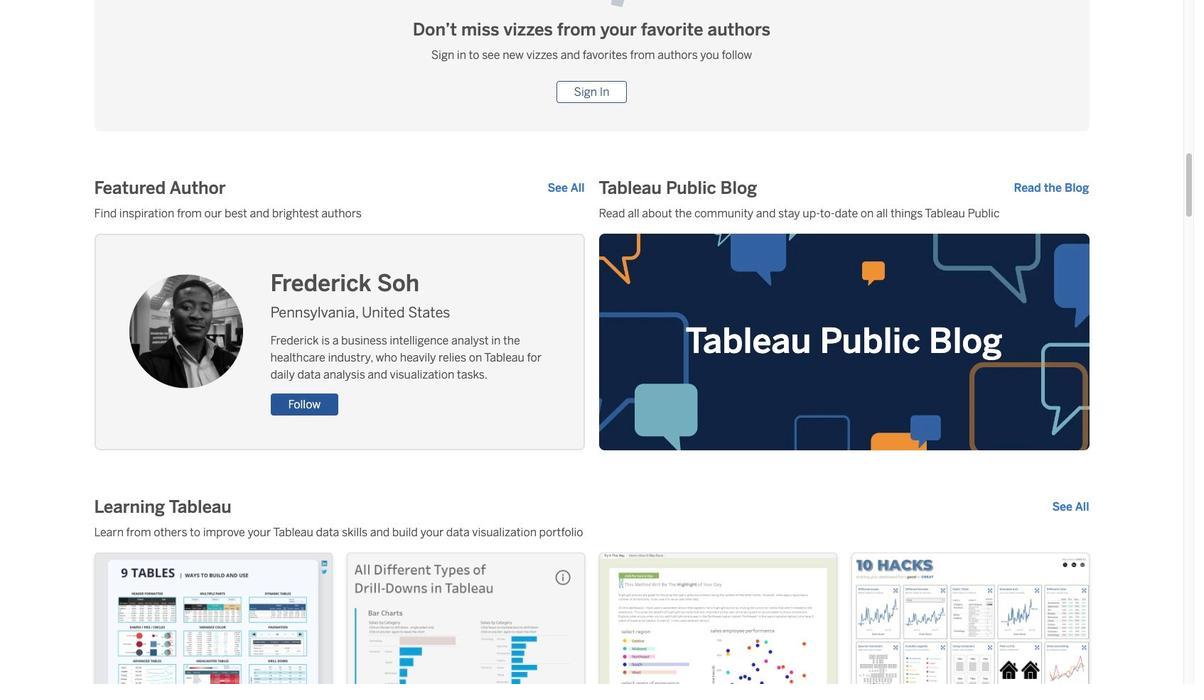 Task type: describe. For each thing, give the bounding box(es) containing it.
1 workbook thumbnail image from the left
[[95, 554, 332, 685]]

find inspiration from our best and brightest authors element
[[94, 205, 585, 223]]

see all learning tableau element
[[1053, 499, 1090, 516]]

see all featured authors element
[[548, 180, 585, 197]]

3 workbook thumbnail image from the left
[[600, 554, 837, 685]]

2 workbook thumbnail image from the left
[[347, 554, 584, 685]]



Task type: vqa. For each thing, say whether or not it's contained in the screenshot.
20/20
no



Task type: locate. For each thing, give the bounding box(es) containing it.
learning tableau heading
[[94, 496, 232, 519]]

tableau public blog heading
[[599, 177, 758, 200]]

read all about the community and stay up-to-date on all things tableau public element
[[599, 205, 1090, 223]]

4 workbook thumbnail image from the left
[[852, 554, 1089, 685]]

workbook thumbnail image
[[95, 554, 332, 685], [347, 554, 584, 685], [600, 554, 837, 685], [852, 554, 1089, 685]]

learn from others to improve your tableau data skills and build your data visualization portfolio element
[[94, 525, 1090, 542]]

featured author heading
[[94, 177, 226, 200]]

featured author: frederick2489 image
[[129, 275, 243, 389]]



